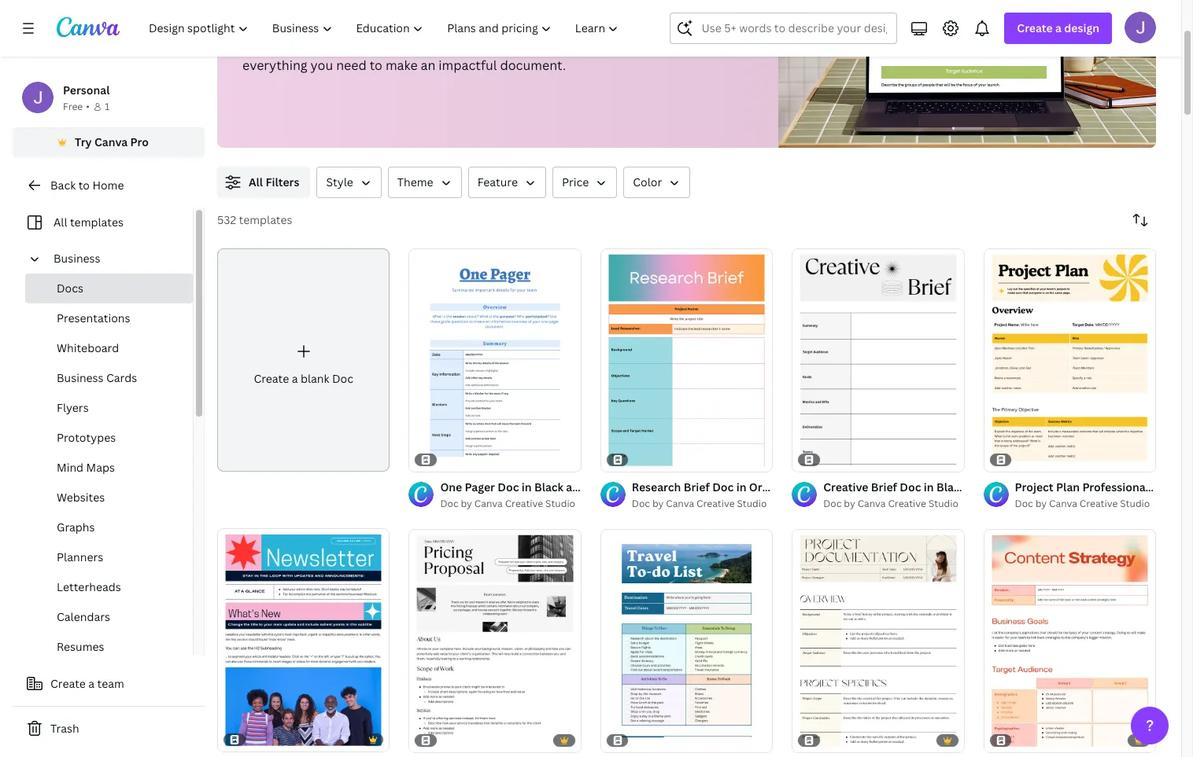 Task type: describe. For each thing, give the bounding box(es) containing it.
Sort by button
[[1125, 205, 1156, 236]]

create a blank doc link
[[217, 249, 390, 472]]

doc by canva creative studio for content strategy doc in pastel orange red light blue soft pastels style image
[[1015, 497, 1150, 511]]

resumes
[[57, 640, 104, 655]]

creative for travel to-do list doc in teal pastel green pastel purple vibrant professional style image
[[697, 497, 735, 511]]

cards
[[106, 371, 137, 386]]

an
[[421, 57, 436, 74]]

project plan professional doc in yellow black friendly corporate style image
[[984, 249, 1156, 472]]

top level navigation element
[[139, 13, 632, 44]]

diagrams—
[[534, 36, 599, 54]]

style
[[326, 175, 353, 190]]

doc by canva creative studio link for pricing proposal professional doc in white black grey sleek monochrome style image
[[440, 496, 581, 512]]

532
[[217, 213, 236, 227]]

1 vertical spatial to
[[78, 178, 90, 193]]

doc by canva creative studio link for project documentation professional doc in ivory dark brown warm classic style image at right bottom
[[823, 496, 965, 512]]

create for create a team
[[50, 677, 86, 692]]

by for content strategy doc in pastel orange red light blue soft pastels style image the doc by canva creative studio link
[[1036, 497, 1047, 511]]

doc by canva creative studio for pricing proposal professional doc in white black grey sleek monochrome style image
[[440, 497, 575, 511]]

all filters
[[249, 175, 299, 190]]

all for all templates
[[54, 215, 67, 230]]

doc for one pager doc in black and white blue light blue classic professional style image
[[440, 497, 459, 511]]

studio for the doc by canva creative studio link associated with travel to-do list doc in teal pastel green pastel purple vibrant professional style image
[[737, 497, 767, 511]]

newsletter professional doc in sky blue pink red bright modern style image
[[217, 529, 390, 752]]

filters
[[266, 175, 299, 190]]

style button
[[317, 167, 382, 198]]

doc by canva creative studio for project documentation professional doc in ivory dark brown warm classic style image at right bottom
[[823, 497, 959, 511]]

try canva pro button
[[13, 128, 205, 157]]

travel to-do list doc in teal pastel green pastel purple vibrant professional style image
[[600, 529, 773, 753]]

websites
[[57, 490, 105, 505]]

studio for content strategy doc in pastel orange red light blue soft pastels style image the doc by canva creative studio link
[[1120, 497, 1150, 511]]

team
[[97, 677, 124, 692]]

canva inside make beautiful visual documents with canva docs. design docs templates with photos, videos, graphics, charts, diagrams— everything you need to make an impactful document.
[[475, 16, 512, 33]]

Search search field
[[702, 13, 887, 43]]

feature
[[477, 175, 518, 190]]

canva inside try canva pro button
[[94, 135, 128, 150]]

calendars link
[[25, 603, 193, 633]]

a for team
[[88, 677, 95, 692]]

prototypes link
[[25, 423, 193, 453]]

doc by canva creative studio for travel to-do list doc in teal pastel green pastel purple vibrant professional style image
[[632, 497, 767, 511]]

create for create a design
[[1017, 20, 1053, 35]]

calendars
[[57, 610, 110, 625]]

create a design
[[1017, 20, 1100, 35]]

back to home
[[50, 178, 124, 193]]

presentations link
[[25, 304, 193, 334]]

templates inside make beautiful visual documents with canva docs. design docs templates with photos, videos, graphics, charts, diagrams— everything you need to make an impactful document.
[[242, 36, 304, 54]]

websites link
[[25, 483, 193, 513]]

all templates
[[54, 215, 124, 230]]

trash link
[[13, 714, 205, 745]]

create a team button
[[13, 669, 205, 700]]

free •
[[63, 100, 90, 113]]

planners link
[[25, 543, 193, 573]]

business for business cards
[[57, 371, 104, 386]]

create for create a blank doc
[[254, 371, 289, 386]]

mind
[[57, 460, 83, 475]]

price button
[[553, 167, 617, 198]]

design
[[552, 16, 593, 33]]

creative for project documentation professional doc in ivory dark brown warm classic style image at right bottom
[[888, 497, 926, 511]]

graphics,
[[431, 36, 486, 54]]

need
[[336, 57, 367, 74]]

color
[[633, 175, 662, 190]]

prototypes
[[57, 431, 116, 445]]

0 horizontal spatial with
[[307, 36, 333, 54]]

try
[[75, 135, 92, 150]]

all templates link
[[22, 208, 183, 238]]

one pager doc in black and white blue light blue classic professional style image
[[409, 249, 581, 472]]

business link
[[47, 244, 183, 274]]

letterheads
[[57, 580, 121, 595]]

all filters button
[[217, 167, 310, 198]]

maps
[[86, 460, 115, 475]]

flyers link
[[25, 394, 193, 423]]

doc by canva creative studio link for content strategy doc in pastel orange red light blue soft pastels style image
[[1015, 496, 1156, 512]]

pricing proposal professional doc in white black grey sleek monochrome style image
[[409, 529, 581, 753]]

studio for the doc by canva creative studio link corresponding to project documentation professional doc in ivory dark brown warm classic style image at right bottom
[[929, 497, 959, 511]]

blank
[[301, 371, 329, 386]]

back to home link
[[13, 170, 205, 201]]

to inside make beautiful visual documents with canva docs. design docs templates with photos, videos, graphics, charts, diagrams— everything you need to make an impactful document.
[[370, 57, 383, 74]]

templates for 532 templates
[[239, 213, 292, 227]]

make beautiful visual documents with canva docs. design docs templates with photos, videos, graphics, charts, diagrams— everything you need to make an impactful document.
[[242, 16, 625, 74]]

try canva pro
[[75, 135, 149, 150]]

studio for pricing proposal professional doc in white black grey sleek monochrome style image the doc by canva creative studio link
[[545, 497, 575, 511]]

doc for research brief doc in orange teal pink soft pastels style image
[[632, 497, 650, 511]]

1 horizontal spatial with
[[445, 16, 471, 33]]

canva for research brief doc in orange teal pink soft pastels style image
[[666, 497, 694, 511]]

canva for creative brief doc in black and white grey editorial style image
[[858, 497, 886, 511]]

business for business
[[54, 251, 100, 266]]

color button
[[624, 167, 691, 198]]



Task type: locate. For each thing, give the bounding box(es) containing it.
0 vertical spatial business
[[54, 251, 100, 266]]

1 vertical spatial all
[[54, 215, 67, 230]]

2 by from the left
[[461, 497, 472, 511]]

templates inside "link"
[[70, 215, 124, 230]]

with
[[445, 16, 471, 33], [307, 36, 333, 54]]

business cards
[[57, 371, 137, 386]]

0 horizontal spatial create
[[50, 677, 86, 692]]

resumes link
[[25, 633, 193, 663]]

everything
[[242, 57, 308, 74]]

charts,
[[489, 36, 531, 54]]

a left "design"
[[1055, 20, 1062, 35]]

trash
[[50, 722, 79, 737]]

make
[[242, 16, 274, 33]]

create left 'blank'
[[254, 371, 289, 386]]

2 horizontal spatial create
[[1017, 20, 1053, 35]]

all
[[249, 175, 263, 190], [54, 215, 67, 230]]

to right back
[[78, 178, 90, 193]]

2 studio from the left
[[545, 497, 575, 511]]

creative for content strategy doc in pastel orange red light blue soft pastels style image
[[1080, 497, 1118, 511]]

1 vertical spatial with
[[307, 36, 333, 54]]

4 studio from the left
[[1120, 497, 1150, 511]]

all inside "link"
[[54, 215, 67, 230]]

theme
[[397, 175, 433, 190]]

0 vertical spatial to
[[370, 57, 383, 74]]

None search field
[[670, 13, 898, 44]]

price
[[562, 175, 589, 190]]

1 doc by canva creative studio from the left
[[632, 497, 767, 511]]

beautiful
[[277, 16, 332, 33]]

business up docs
[[54, 251, 100, 266]]

3 studio from the left
[[929, 497, 959, 511]]

1 studio from the left
[[737, 497, 767, 511]]

doc for project plan professional doc in yellow black friendly corporate style image
[[1015, 497, 1033, 511]]

532 templates
[[217, 213, 292, 227]]

a left team
[[88, 677, 95, 692]]

all inside button
[[249, 175, 263, 190]]

2 creative from the left
[[505, 497, 543, 511]]

creative for pricing proposal professional doc in white black grey sleek monochrome style image
[[505, 497, 543, 511]]

3 doc by canva creative studio from the left
[[823, 497, 959, 511]]

templates
[[242, 36, 304, 54], [239, 213, 292, 227], [70, 215, 124, 230]]

doc by canva creative studio
[[632, 497, 767, 511], [440, 497, 575, 511], [823, 497, 959, 511], [1015, 497, 1150, 511]]

0 vertical spatial a
[[1055, 20, 1062, 35]]

impactful
[[439, 57, 497, 74]]

4 doc by canva creative studio link from the left
[[1015, 496, 1156, 512]]

3 by from the left
[[844, 497, 855, 511]]

2 vertical spatial a
[[88, 677, 95, 692]]

docs
[[57, 281, 83, 296]]

to right need at the top of page
[[370, 57, 383, 74]]

canva
[[475, 16, 512, 33], [94, 135, 128, 150], [666, 497, 694, 511], [474, 497, 503, 511], [858, 497, 886, 511], [1049, 497, 1077, 511]]

1 horizontal spatial to
[[370, 57, 383, 74]]

creative
[[697, 497, 735, 511], [505, 497, 543, 511], [888, 497, 926, 511], [1080, 497, 1118, 511]]

3 doc by canva creative studio link from the left
[[823, 496, 965, 512]]

docs.
[[515, 16, 549, 33]]

1 doc by canva creative studio link from the left
[[632, 496, 773, 512]]

mind maps link
[[25, 453, 193, 483]]

make
[[386, 57, 418, 74]]

mind maps
[[57, 460, 115, 475]]

all left filters
[[249, 175, 263, 190]]

1 vertical spatial create
[[254, 371, 289, 386]]

create inside dropdown button
[[1017, 20, 1053, 35]]

flyers
[[57, 401, 89, 416]]

pro
[[130, 135, 149, 150]]

by for the doc by canva creative studio link associated with travel to-do list doc in teal pastel green pastel purple vibrant professional style image
[[652, 497, 664, 511]]

content strategy doc in pastel orange red light blue soft pastels style image
[[984, 529, 1156, 753]]

1 by from the left
[[652, 497, 664, 511]]

templates down all filters button
[[239, 213, 292, 227]]

templates up everything
[[242, 36, 304, 54]]

design
[[1064, 20, 1100, 35]]

a for design
[[1055, 20, 1062, 35]]

create down resumes
[[50, 677, 86, 692]]

0 vertical spatial all
[[249, 175, 263, 190]]

graphs link
[[25, 513, 193, 543]]

doc by canva creative studio link for travel to-do list doc in teal pastel green pastel purple vibrant professional style image
[[632, 496, 773, 512]]

1 horizontal spatial create
[[254, 371, 289, 386]]

1 horizontal spatial all
[[249, 175, 263, 190]]

create
[[1017, 20, 1053, 35], [254, 371, 289, 386], [50, 677, 86, 692]]

templates for all templates
[[70, 215, 124, 230]]

canva for one pager doc in black and white blue light blue classic professional style image
[[474, 497, 503, 511]]

a inside button
[[88, 677, 95, 692]]

creative brief doc in black and white grey editorial style image
[[792, 249, 965, 472]]

with up the you
[[307, 36, 333, 54]]

a inside dropdown button
[[1055, 20, 1062, 35]]

jacob simon image
[[1125, 12, 1156, 43]]

by for the doc by canva creative studio link corresponding to project documentation professional doc in ivory dark brown warm classic style image at right bottom
[[844, 497, 855, 511]]

all for all filters
[[249, 175, 263, 190]]

feature button
[[468, 167, 546, 198]]

whiteboard link
[[25, 334, 193, 364]]

document.
[[500, 57, 566, 74]]

a left 'blank'
[[292, 371, 298, 386]]

0 vertical spatial with
[[445, 16, 471, 33]]

create a blank doc element
[[217, 249, 390, 472]]

studio
[[737, 497, 767, 511], [545, 497, 575, 511], [929, 497, 959, 511], [1120, 497, 1150, 511]]

theme button
[[388, 167, 462, 198]]

1 horizontal spatial a
[[292, 371, 298, 386]]

4 doc by canva creative studio from the left
[[1015, 497, 1150, 511]]

create a team
[[50, 677, 124, 692]]

templates down back to home
[[70, 215, 124, 230]]

2 vertical spatial create
[[50, 677, 86, 692]]

a for blank
[[292, 371, 298, 386]]

a
[[1055, 20, 1062, 35], [292, 371, 298, 386], [88, 677, 95, 692]]

back
[[50, 178, 76, 193]]

4 creative from the left
[[1080, 497, 1118, 511]]

free
[[63, 100, 83, 113]]

business cards link
[[25, 364, 193, 394]]

0 horizontal spatial a
[[88, 677, 95, 692]]

0 vertical spatial create
[[1017, 20, 1053, 35]]

1
[[105, 100, 110, 113]]

whiteboard
[[57, 341, 119, 356]]

planners
[[57, 550, 103, 565]]

create a design button
[[1005, 13, 1112, 44]]

research brief doc in orange teal pink soft pastels style image
[[600, 249, 773, 472]]

doc for creative brief doc in black and white grey editorial style image
[[823, 497, 842, 511]]

business up flyers
[[57, 371, 104, 386]]

videos,
[[385, 36, 428, 54]]

all down back
[[54, 215, 67, 230]]

2 doc by canva creative studio link from the left
[[440, 496, 581, 512]]

you
[[311, 57, 333, 74]]

project documentation professional doc in ivory dark brown warm classic style image
[[792, 529, 965, 753]]

1 creative from the left
[[697, 497, 735, 511]]

photos,
[[336, 36, 382, 54]]

by
[[652, 497, 664, 511], [461, 497, 472, 511], [844, 497, 855, 511], [1036, 497, 1047, 511]]

canva for project plan professional doc in yellow black friendly corporate style image
[[1049, 497, 1077, 511]]

0 horizontal spatial to
[[78, 178, 90, 193]]

•
[[86, 100, 90, 113]]

doc
[[332, 371, 353, 386], [632, 497, 650, 511], [440, 497, 459, 511], [823, 497, 842, 511], [1015, 497, 1033, 511]]

create inside button
[[50, 677, 86, 692]]

2 horizontal spatial a
[[1055, 20, 1062, 35]]

by for pricing proposal professional doc in white black grey sleek monochrome style image the doc by canva creative studio link
[[461, 497, 472, 511]]

0 horizontal spatial all
[[54, 215, 67, 230]]

documents
[[374, 16, 442, 33]]

letterheads link
[[25, 573, 193, 603]]

docs
[[596, 16, 625, 33]]

1 vertical spatial business
[[57, 371, 104, 386]]

with up graphics,
[[445, 16, 471, 33]]

1 vertical spatial a
[[292, 371, 298, 386]]

to
[[370, 57, 383, 74], [78, 178, 90, 193]]

2 doc by canva creative studio from the left
[[440, 497, 575, 511]]

personal
[[63, 83, 110, 98]]

4 by from the left
[[1036, 497, 1047, 511]]

visual
[[335, 16, 370, 33]]

3 creative from the left
[[888, 497, 926, 511]]

graphs
[[57, 520, 95, 535]]

presentations
[[57, 311, 130, 326]]

home
[[92, 178, 124, 193]]

create left "design"
[[1017, 20, 1053, 35]]

doc by canva creative studio link
[[632, 496, 773, 512], [440, 496, 581, 512], [823, 496, 965, 512], [1015, 496, 1156, 512]]

create a blank doc
[[254, 371, 353, 386]]



Task type: vqa. For each thing, say whether or not it's contained in the screenshot.
Create to the right
yes



